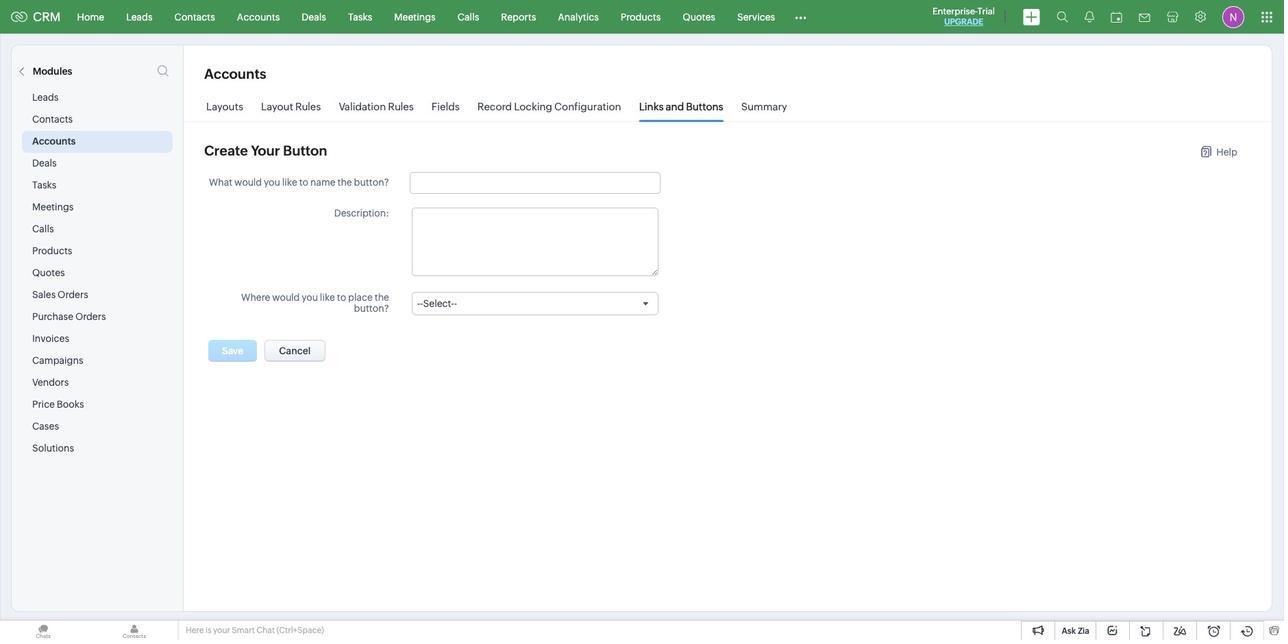 Task type: vqa. For each thing, say whether or not it's contained in the screenshot.
Of
no



Task type: locate. For each thing, give the bounding box(es) containing it.
layout rules link
[[261, 101, 321, 123]]

0 horizontal spatial leads
[[32, 92, 59, 103]]

calendar image
[[1111, 11, 1123, 22]]

1 horizontal spatial contacts
[[175, 11, 215, 22]]

select-
[[423, 298, 454, 309]]

0 horizontal spatial would
[[234, 177, 262, 188]]

1 horizontal spatial quotes
[[683, 11, 716, 22]]

1 - from the left
[[417, 298, 420, 309]]

orders down sales orders
[[75, 311, 106, 322]]

None text field
[[410, 172, 661, 194]]

1 vertical spatial would
[[272, 292, 300, 303]]

locking
[[514, 101, 553, 112]]

you down create your button
[[264, 177, 280, 188]]

quotes
[[683, 11, 716, 22], [32, 267, 65, 278]]

the
[[338, 177, 352, 188], [375, 292, 389, 303]]

0 vertical spatial to
[[299, 177, 309, 188]]

3 - from the left
[[454, 298, 457, 309]]

1 vertical spatial contacts
[[32, 114, 73, 125]]

chat
[[257, 626, 275, 635]]

1 vertical spatial the
[[375, 292, 389, 303]]

1 button? from the top
[[354, 177, 389, 188]]

0 vertical spatial button?
[[354, 177, 389, 188]]

1 vertical spatial to
[[337, 292, 346, 303]]

leads
[[126, 11, 153, 22], [32, 92, 59, 103]]

quotes left services link
[[683, 11, 716, 22]]

profile element
[[1215, 0, 1253, 33]]

0 horizontal spatial you
[[264, 177, 280, 188]]

1 horizontal spatial tasks
[[348, 11, 372, 22]]

leads inside leads link
[[126, 11, 153, 22]]

0 vertical spatial would
[[234, 177, 262, 188]]

0 vertical spatial tasks
[[348, 11, 372, 22]]

0 vertical spatial orders
[[58, 289, 88, 300]]

you inside where would you like to place the button?
[[302, 292, 318, 303]]

0 vertical spatial like
[[282, 177, 297, 188]]

0 vertical spatial deals
[[302, 11, 326, 22]]

accounts
[[237, 11, 280, 22], [204, 66, 266, 82], [32, 136, 76, 147]]

1 vertical spatial leads
[[32, 92, 59, 103]]

1 horizontal spatial the
[[375, 292, 389, 303]]

1 horizontal spatial would
[[272, 292, 300, 303]]

like left 'name' on the top of page
[[282, 177, 297, 188]]

rules right "layout"
[[295, 101, 321, 112]]

rules inside "validation rules" link
[[388, 101, 414, 112]]

contacts right leads link
[[175, 11, 215, 22]]

books
[[57, 399, 84, 410]]

1 vertical spatial button?
[[354, 303, 389, 314]]

products left quotes link
[[621, 11, 661, 22]]

1 vertical spatial you
[[302, 292, 318, 303]]

1 vertical spatial calls
[[32, 223, 54, 234]]

0 horizontal spatial products
[[32, 245, 72, 256]]

0 horizontal spatial meetings
[[32, 202, 74, 212]]

products inside "link"
[[621, 11, 661, 22]]

signals image
[[1085, 11, 1095, 23]]

0 horizontal spatial tasks
[[32, 180, 56, 191]]

products up sales orders
[[32, 245, 72, 256]]

1 vertical spatial orders
[[75, 311, 106, 322]]

rules for layout rules
[[295, 101, 321, 112]]

would for where
[[272, 292, 300, 303]]

like inside where would you like to place the button?
[[320, 292, 335, 303]]

is
[[206, 626, 212, 635]]

search image
[[1057, 11, 1069, 23]]

orders up purchase orders at left
[[58, 289, 88, 300]]

None button
[[265, 340, 325, 362]]

invoices
[[32, 333, 69, 344]]

price books
[[32, 399, 84, 410]]

1 horizontal spatial deals
[[302, 11, 326, 22]]

0 vertical spatial the
[[338, 177, 352, 188]]

summary
[[741, 101, 788, 112]]

and
[[666, 101, 684, 112]]

the inside where would you like to place the button?
[[375, 292, 389, 303]]

tasks link
[[337, 0, 383, 33]]

1 horizontal spatial you
[[302, 292, 318, 303]]

help link
[[1202, 146, 1238, 158]]

fields
[[432, 101, 460, 112]]

0 horizontal spatial like
[[282, 177, 297, 188]]

rules
[[295, 101, 321, 112], [388, 101, 414, 112]]

meetings link
[[383, 0, 447, 33]]

to inside where would you like to place the button?
[[337, 292, 346, 303]]

0 vertical spatial contacts
[[175, 11, 215, 22]]

0 horizontal spatial calls
[[32, 223, 54, 234]]

0 horizontal spatial quotes
[[32, 267, 65, 278]]

meetings
[[394, 11, 436, 22], [32, 202, 74, 212]]

2 button? from the top
[[354, 303, 389, 314]]

what would you like to name the button?
[[209, 177, 389, 188]]

1 vertical spatial products
[[32, 245, 72, 256]]

None text field
[[412, 208, 659, 276]]

ask zia
[[1062, 626, 1090, 636]]

2 rules from the left
[[388, 101, 414, 112]]

-
[[417, 298, 420, 309], [420, 298, 423, 309], [454, 298, 457, 309]]

rules right validation
[[388, 101, 414, 112]]

validation
[[339, 101, 386, 112]]

contacts
[[175, 11, 215, 22], [32, 114, 73, 125]]

1 horizontal spatial to
[[337, 292, 346, 303]]

0 vertical spatial products
[[621, 11, 661, 22]]

button? inside where would you like to place the button?
[[354, 303, 389, 314]]

0 vertical spatial meetings
[[394, 11, 436, 22]]

contacts link
[[164, 0, 226, 33]]

mails element
[[1131, 1, 1159, 33]]

1 horizontal spatial leads
[[126, 11, 153, 22]]

would right where
[[272, 292, 300, 303]]

would
[[234, 177, 262, 188], [272, 292, 300, 303]]

description:
[[334, 208, 389, 219]]

0 horizontal spatial to
[[299, 177, 309, 188]]

analytics link
[[547, 0, 610, 33]]

button?
[[354, 177, 389, 188], [354, 303, 389, 314]]

rules inside "layout rules" link
[[295, 101, 321, 112]]

would inside where would you like to place the button?
[[272, 292, 300, 303]]

orders for purchase orders
[[75, 311, 106, 322]]

to
[[299, 177, 309, 188], [337, 292, 346, 303]]

(ctrl+space)
[[277, 626, 324, 635]]

0 horizontal spatial the
[[338, 177, 352, 188]]

layout
[[261, 101, 293, 112]]

summary link
[[741, 101, 788, 123]]

you left place
[[302, 292, 318, 303]]

calls up sales
[[32, 223, 54, 234]]

orders
[[58, 289, 88, 300], [75, 311, 106, 322]]

contacts down modules
[[32, 114, 73, 125]]

button? up description:
[[354, 177, 389, 188]]

like left place
[[320, 292, 335, 303]]

leads link
[[115, 0, 164, 33]]

you for name
[[264, 177, 280, 188]]

2 - from the left
[[420, 298, 423, 309]]

1 vertical spatial deals
[[32, 158, 57, 169]]

1 vertical spatial like
[[320, 292, 335, 303]]

reports link
[[490, 0, 547, 33]]

links and buttons link
[[639, 101, 724, 123]]

leads down modules
[[32, 92, 59, 103]]

0 vertical spatial leads
[[126, 11, 153, 22]]

campaigns
[[32, 355, 83, 366]]

calls left reports
[[458, 11, 479, 22]]

zia
[[1078, 626, 1090, 636]]

leads right home on the left of page
[[126, 11, 153, 22]]

like
[[282, 177, 297, 188], [320, 292, 335, 303]]

deals
[[302, 11, 326, 22], [32, 158, 57, 169]]

1 horizontal spatial products
[[621, 11, 661, 22]]

trial
[[978, 6, 995, 16]]

products
[[621, 11, 661, 22], [32, 245, 72, 256]]

reports
[[501, 11, 536, 22]]

calls
[[458, 11, 479, 22], [32, 223, 54, 234]]

purchase
[[32, 311, 73, 322]]

0 vertical spatial accounts
[[237, 11, 280, 22]]

0 horizontal spatial rules
[[295, 101, 321, 112]]

the for name
[[338, 177, 352, 188]]

to left place
[[337, 292, 346, 303]]

help
[[1217, 146, 1238, 157]]

1 vertical spatial meetings
[[32, 202, 74, 212]]

vendors
[[32, 377, 69, 388]]

1 horizontal spatial like
[[320, 292, 335, 303]]

record locking configuration
[[478, 101, 621, 112]]

the right place
[[375, 292, 389, 303]]

your
[[213, 626, 230, 635]]

would right what
[[234, 177, 262, 188]]

0 vertical spatial quotes
[[683, 11, 716, 22]]

quotes up sales
[[32, 267, 65, 278]]

1 horizontal spatial calls
[[458, 11, 479, 22]]

0 horizontal spatial contacts
[[32, 114, 73, 125]]

button? left --select--
[[354, 303, 389, 314]]

ask
[[1062, 626, 1076, 636]]

price
[[32, 399, 55, 410]]

1 rules from the left
[[295, 101, 321, 112]]

to left 'name' on the top of page
[[299, 177, 309, 188]]

tasks
[[348, 11, 372, 22], [32, 180, 56, 191]]

you
[[264, 177, 280, 188], [302, 292, 318, 303]]

0 vertical spatial calls
[[458, 11, 479, 22]]

layouts link
[[206, 101, 243, 123]]

create menu element
[[1015, 0, 1049, 33]]

1 horizontal spatial rules
[[388, 101, 414, 112]]

the right 'name' on the top of page
[[338, 177, 352, 188]]

1 vertical spatial quotes
[[32, 267, 65, 278]]

0 vertical spatial you
[[264, 177, 280, 188]]



Task type: describe. For each thing, give the bounding box(es) containing it.
you for place
[[302, 292, 318, 303]]

here
[[186, 626, 204, 635]]

services
[[738, 11, 775, 22]]

1 horizontal spatial meetings
[[394, 11, 436, 22]]

layout rules
[[261, 101, 321, 112]]

name
[[310, 177, 336, 188]]

fields link
[[432, 101, 460, 123]]

buttons
[[686, 101, 724, 112]]

--select--
[[417, 298, 457, 309]]

--Select-- field
[[412, 292, 659, 315]]

button
[[283, 143, 327, 158]]

here is your smart chat (ctrl+space)
[[186, 626, 324, 635]]

purchase orders
[[32, 311, 106, 322]]

enterprise-
[[933, 6, 978, 16]]

quotes link
[[672, 0, 727, 33]]

Other Modules field
[[786, 6, 816, 28]]

the for place
[[375, 292, 389, 303]]

2 vertical spatial accounts
[[32, 136, 76, 147]]

like for name
[[282, 177, 297, 188]]

chats image
[[0, 621, 86, 640]]

calls inside "calls" link
[[458, 11, 479, 22]]

place
[[348, 292, 373, 303]]

modules
[[33, 66, 72, 77]]

smart
[[232, 626, 255, 635]]

what
[[209, 177, 233, 188]]

layouts
[[206, 101, 243, 112]]

mails image
[[1139, 13, 1151, 22]]

button? for where would you like to place the button?
[[354, 303, 389, 314]]

crm link
[[11, 10, 61, 24]]

1 vertical spatial accounts
[[204, 66, 266, 82]]

calls link
[[447, 0, 490, 33]]

rules for validation rules
[[388, 101, 414, 112]]

to for name
[[299, 177, 309, 188]]

deals link
[[291, 0, 337, 33]]

home link
[[66, 0, 115, 33]]

validation rules
[[339, 101, 414, 112]]

sales orders
[[32, 289, 88, 300]]

solutions
[[32, 443, 74, 454]]

crm
[[33, 10, 61, 24]]

to for place
[[337, 292, 346, 303]]

orders for sales orders
[[58, 289, 88, 300]]

profile image
[[1223, 6, 1245, 28]]

configuration
[[555, 101, 621, 112]]

home
[[77, 11, 104, 22]]

create your button
[[204, 143, 327, 158]]

button? for what would you like to name the button?
[[354, 177, 389, 188]]

0 horizontal spatial deals
[[32, 158, 57, 169]]

cases
[[32, 421, 59, 432]]

record
[[478, 101, 512, 112]]

contacts image
[[91, 621, 178, 640]]

links
[[639, 101, 664, 112]]

record locking configuration link
[[478, 101, 621, 123]]

signals element
[[1077, 0, 1103, 34]]

1 vertical spatial tasks
[[32, 180, 56, 191]]

analytics
[[558, 11, 599, 22]]

upgrade
[[944, 17, 984, 27]]

links and buttons
[[639, 101, 724, 112]]

services link
[[727, 0, 786, 33]]

would for what
[[234, 177, 262, 188]]

create menu image
[[1023, 9, 1040, 25]]

create
[[204, 143, 248, 158]]

like for place
[[320, 292, 335, 303]]

sales
[[32, 289, 56, 300]]

where
[[241, 292, 270, 303]]

quotes inside quotes link
[[683, 11, 716, 22]]

your
[[251, 143, 280, 158]]

accounts link
[[226, 0, 291, 33]]

validation rules link
[[339, 101, 414, 123]]

enterprise-trial upgrade
[[933, 6, 995, 27]]

products link
[[610, 0, 672, 33]]

search element
[[1049, 0, 1077, 34]]

where would you like to place the button?
[[241, 292, 389, 314]]



